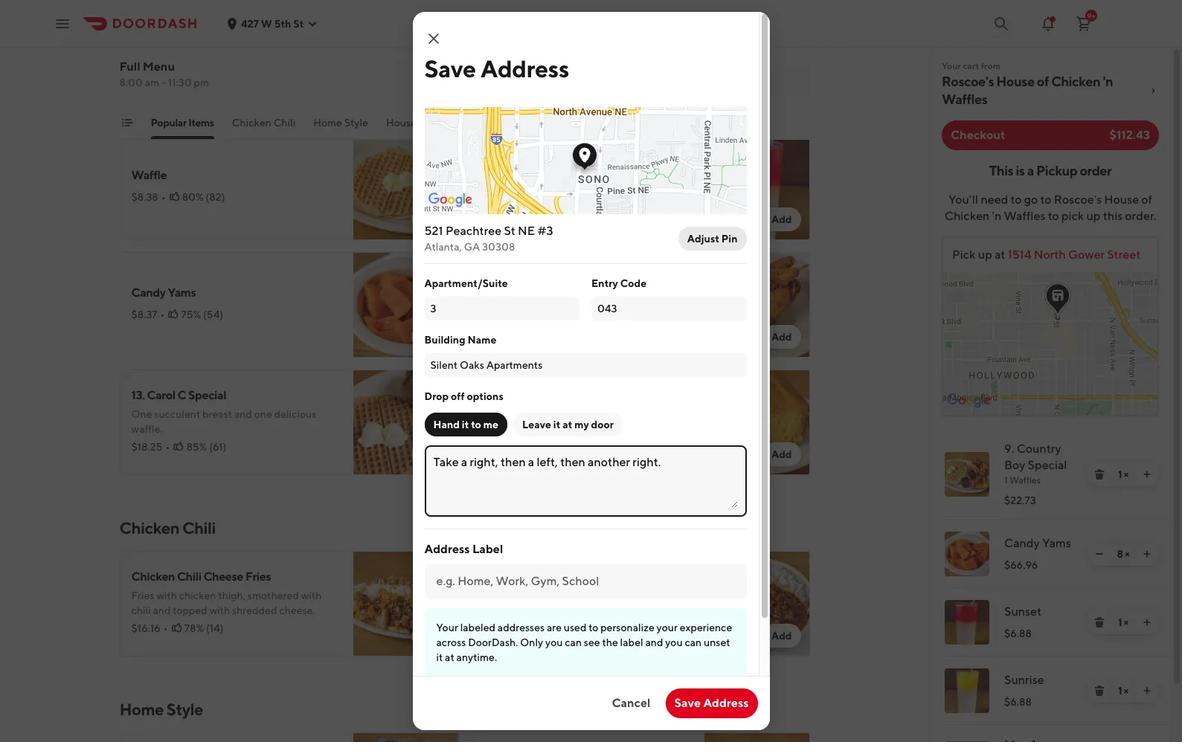 Task type: locate. For each thing, give the bounding box(es) containing it.
1 vertical spatial waffles
[[1005, 209, 1046, 223]]

and right wings
[[190, 48, 208, 60]]

candy yams image for 9.
[[945, 532, 990, 577]]

remove item from cart image right 9. country boy special 1 waffles
[[1094, 469, 1106, 481]]

• for $5.09 •
[[515, 309, 519, 321]]

0 vertical spatial special
[[211, 28, 249, 42]]

options
[[467, 391, 504, 403]]

add button for waffle
[[412, 208, 450, 232]]

add for bowl of chicken chili over white rice or beans
[[772, 631, 792, 642]]

0 vertical spatial save
[[425, 54, 476, 83]]

of inside the roscoe's house of chicken 'n waffles
[[1038, 74, 1050, 89]]

0 horizontal spatial boy
[[189, 28, 209, 42]]

the
[[603, 637, 619, 649]]

of left two
[[251, 48, 261, 60]]

remove item from cart image
[[1094, 469, 1106, 481], [1094, 617, 1106, 629]]

candy up $8.37 •
[[131, 286, 166, 300]]

and inside 13. carol c special one succulent breast and one delicious waffle.
[[234, 409, 252, 421]]

save address
[[425, 54, 570, 83], [675, 697, 749, 711]]

fries up 'smothered'
[[246, 570, 271, 584]]

chicken inside bowl of chicken chili over white rice or beans over white rice or beans.
[[524, 578, 568, 592]]

1 vertical spatial house
[[386, 117, 417, 129]]

1 horizontal spatial candy yams
[[1005, 537, 1072, 551]]

0 horizontal spatial chicken chili
[[119, 519, 216, 538]]

0 horizontal spatial up
[[979, 248, 993, 262]]

label
[[473, 543, 504, 557]]

#3
[[538, 224, 554, 238]]

chili
[[274, 117, 296, 129], [182, 519, 216, 538], [177, 570, 201, 584], [570, 578, 594, 592]]

0 vertical spatial yams
[[168, 286, 196, 300]]

at down across
[[445, 652, 455, 664]]

1 vertical spatial 'n
[[993, 209, 1002, 223]]

(96)
[[208, 81, 228, 93]]

candy yams up $66.96
[[1005, 537, 1072, 551]]

at inside leave it at my door button
[[563, 419, 573, 431]]

add button for bowl of chicken chili over white rice or beans
[[763, 625, 801, 648]]

'n
[[1104, 74, 1114, 89], [993, 209, 1002, 223]]

1 horizontal spatial it
[[462, 419, 469, 431]]

1 vertical spatial 9.
[[1005, 442, 1015, 456]]

1 vertical spatial sunset
[[1005, 605, 1042, 619]]

house combos
[[386, 117, 459, 129]]

add one to cart image for sunrise
[[1142, 686, 1154, 698]]

one up apartment/suite text field
[[483, 286, 506, 300]]

off
[[451, 391, 465, 403]]

83% (54)
[[535, 309, 578, 321]]

2 vertical spatial waffles
[[1010, 475, 1042, 486]]

1 (54) from the left
[[203, 309, 224, 321]]

and
[[190, 48, 208, 60], [535, 181, 553, 193], [234, 409, 252, 421], [153, 605, 171, 617], [646, 637, 664, 649]]

78% (14)
[[184, 623, 224, 635]]

home style
[[314, 117, 368, 129], [119, 701, 203, 720]]

0 horizontal spatial choice
[[218, 48, 249, 60]]

• for $5.39 •
[[513, 427, 518, 438]]

0 horizontal spatial save address
[[425, 54, 570, 83]]

0 vertical spatial powered by google image
[[428, 193, 472, 208]]

e.g. enter on Main St, it's the 4th door on the right text field
[[434, 455, 738, 508]]

chili up beans.
[[570, 578, 594, 592]]

0 vertical spatial your
[[943, 60, 962, 71]]

and inside chicken chili cheese fries fries with chicken thigh, smothered with chili and topped with shredded cheese.
[[153, 605, 171, 617]]

0 vertical spatial 9.
[[131, 28, 141, 42]]

adjust
[[688, 233, 720, 245]]

0 vertical spatial house
[[997, 74, 1035, 89]]

adjust pin button
[[679, 227, 747, 251]]

1 you from the left
[[546, 637, 563, 649]]

8 ×
[[1118, 549, 1131, 561]]

country inside 9. country boy special three wings and a choice of two waffles or potato salad or french fries
[[143, 28, 186, 42]]

choice up 79% (101)
[[541, 56, 572, 68]]

1 inside 9. country boy special 1 waffles
[[1005, 475, 1008, 486]]

house inside house combos button
[[386, 117, 417, 129]]

• for $22.70 •
[[519, 74, 523, 86]]

2 horizontal spatial 9. country boy special image
[[945, 453, 990, 497]]

• right the '$22.70'
[[519, 74, 523, 86]]

2 horizontal spatial it
[[554, 419, 561, 431]]

2 vertical spatial house
[[1105, 193, 1140, 207]]

roscoe's down cart at the top right
[[943, 74, 995, 89]]

waffles
[[283, 48, 316, 60]]

chicken inside the roscoe's house of chicken 'n waffles
[[1052, 74, 1101, 89]]

1 vertical spatial country
[[1017, 442, 1062, 456]]

of up white at the bottom of the page
[[511, 578, 522, 592]]

leave it at my door button
[[514, 413, 623, 437]]

special inside 9. country boy special three wings and a choice of two waffles or potato salad or french fries
[[211, 28, 249, 42]]

am
[[145, 77, 159, 89]]

ne
[[518, 224, 536, 238]]

• right $9.28
[[513, 616, 517, 628]]

items
[[189, 117, 214, 129]]

rice
[[656, 578, 680, 592]]

see
[[584, 637, 600, 649]]

hand
[[434, 419, 460, 431]]

2 vertical spatial $6.88
[[1005, 697, 1032, 709]]

special
[[211, 28, 249, 42], [188, 389, 226, 403], [1029, 459, 1068, 473]]

1 for 9. country boy special
[[1119, 469, 1123, 481]]

your inside your labeled addresses are used to personalize your experience across doordash. only you can see the label and you can unset it at anytime.
[[437, 622, 458, 634]]

lemonade
[[483, 181, 533, 193]]

$16.16
[[131, 623, 161, 635]]

$6.88 up the sunrise
[[1005, 628, 1032, 640]]

menu
[[143, 60, 175, 74]]

your left cart at the top right
[[943, 60, 962, 71]]

1 vertical spatial save
[[675, 697, 701, 711]]

powered by google image
[[428, 193, 472, 208], [948, 394, 992, 409]]

1 1 × from the top
[[1119, 469, 1129, 481]]

$22.73 down potato
[[131, 81, 163, 93]]

1 vertical spatial roscoe's
[[1055, 193, 1103, 207]]

0 horizontal spatial it
[[437, 652, 443, 664]]

× for sunset
[[1125, 617, 1129, 629]]

1 horizontal spatial up
[[1087, 209, 1101, 223]]

with up (14)
[[210, 605, 230, 617]]

1 horizontal spatial home style
[[314, 117, 368, 129]]

Address Label text field
[[437, 574, 735, 590]]

• down lemonade
[[513, 199, 518, 211]]

address inside button
[[704, 697, 749, 711]]

1 vertical spatial home
[[119, 701, 164, 720]]

order
[[1081, 163, 1112, 179]]

1 horizontal spatial a
[[1028, 163, 1035, 179]]

add for sunset
[[772, 214, 792, 226]]

• for $22.73 •
[[166, 81, 171, 93]]

0 horizontal spatial at
[[445, 652, 455, 664]]

2 you from the left
[[666, 637, 683, 649]]

$8.37
[[131, 309, 157, 321]]

cancel button
[[603, 689, 660, 719]]

to left pick
[[1049, 209, 1060, 223]]

$22.73 down 9. country boy special 1 waffles
[[1005, 495, 1037, 507]]

candy yams up $8.37 •
[[131, 286, 196, 300]]

0 horizontal spatial powered by google image
[[428, 193, 472, 208]]

0 horizontal spatial 9. country boy special image
[[353, 17, 459, 123]]

9. inside 9. country boy special 1 waffles
[[1005, 442, 1015, 456]]

1 horizontal spatial save
[[675, 697, 701, 711]]

$22.73 for $22.73 •
[[131, 81, 163, 93]]

yams
[[168, 286, 196, 300], [1043, 537, 1072, 551]]

powered by google image for the rightmost map region
[[948, 394, 992, 409]]

map region inside save address dialog
[[377, 0, 758, 329]]

(54) for wing
[[558, 309, 578, 321]]

candy yams image for 75% (54)
[[353, 252, 459, 358]]

add button for 9. country boy special
[[412, 90, 450, 114]]

fries up the chili
[[131, 590, 154, 602]]

house left combos
[[386, 117, 417, 129]]

30308
[[482, 241, 515, 253]]

add button for one wing
[[763, 325, 801, 349]]

1 vertical spatial candy yams image
[[945, 532, 990, 577]]

and down your
[[646, 637, 664, 649]]

(51)
[[556, 427, 574, 438]]

3 1 × from the top
[[1119, 686, 1129, 698]]

addresses
[[498, 622, 545, 634]]

adjust pin
[[688, 233, 738, 245]]

0 horizontal spatial candy yams image
[[353, 252, 459, 358]]

boy
[[189, 28, 209, 42], [1005, 459, 1026, 473]]

boy inside 9. country boy special 1 waffles
[[1005, 459, 1026, 473]]

(101)
[[561, 74, 584, 86]]

$22.73 for $22.73
[[1005, 495, 1037, 507]]

w
[[261, 17, 272, 29]]

roscoe's house of chicken 'n waffles
[[943, 74, 1114, 107]]

save down 'close save address' icon
[[425, 54, 476, 83]]

close save address image
[[425, 30, 443, 48]]

your
[[943, 60, 962, 71], [437, 622, 458, 634]]

79%
[[540, 74, 559, 86]]

of
[[251, 48, 261, 60], [574, 56, 584, 68], [1038, 74, 1050, 89], [1142, 193, 1153, 207], [511, 578, 522, 592]]

special for 9. country boy special 1 waffles
[[1029, 459, 1068, 473]]

1 horizontal spatial address
[[481, 54, 570, 83]]

candy yams image
[[353, 252, 459, 358], [945, 532, 990, 577]]

house down from
[[997, 74, 1035, 89]]

and up 70%
[[535, 181, 553, 193]]

or up pm at the top left
[[192, 63, 201, 75]]

9.
[[131, 28, 141, 42], [1005, 442, 1015, 456]]

fruit
[[555, 181, 575, 193]]

yams left the remove one from cart icon
[[1043, 537, 1072, 551]]

to left me
[[471, 419, 482, 431]]

2 1 × from the top
[[1119, 617, 1129, 629]]

1 ×
[[1119, 469, 1129, 481], [1119, 617, 1129, 629], [1119, 686, 1129, 698]]

special inside 13. carol c special one succulent breast and one delicious waffle.
[[188, 389, 226, 403]]

c
[[178, 389, 186, 403]]

chicken inside you'll need to go to roscoe's house of chicken 'n waffles to pick up this order.
[[945, 209, 990, 223]]

and inside 9. country boy special three wings and a choice of two waffles or potato salad or french fries
[[190, 48, 208, 60]]

st
[[294, 17, 304, 29], [504, 224, 516, 238]]

rice
[[537, 598, 555, 610]]

0 vertical spatial candy yams
[[131, 286, 196, 300]]

0 horizontal spatial map region
[[377, 0, 758, 329]]

sunset up lemonade
[[483, 161, 519, 175]]

can down used
[[565, 637, 582, 649]]

$6.88
[[483, 199, 510, 211], [1005, 628, 1032, 640], [1005, 697, 1032, 709]]

1 horizontal spatial powered by google image
[[948, 394, 992, 409]]

save address dialog
[[377, 0, 770, 738]]

candy inside list
[[1005, 537, 1041, 551]]

powered by google image for map region within the save address dialog
[[428, 193, 472, 208]]

is
[[1017, 163, 1026, 179]]

1 horizontal spatial 9.
[[1005, 442, 1015, 456]]

0 horizontal spatial 'n
[[993, 209, 1002, 223]]

1 vertical spatial your
[[437, 622, 458, 634]]

chicken chili up chicken
[[119, 519, 216, 538]]

0 vertical spatial sunset
[[483, 161, 519, 175]]

(61)
[[209, 441, 227, 453]]

wing
[[508, 286, 537, 300]]

1 vertical spatial powered by google image
[[948, 394, 992, 409]]

2 horizontal spatial address
[[704, 697, 749, 711]]

home style button
[[314, 115, 368, 139]]

• right $18.25
[[166, 441, 170, 453]]

0 horizontal spatial save
[[425, 54, 476, 83]]

pm
[[194, 77, 209, 89]]

1 vertical spatial candy yams
[[1005, 537, 1072, 551]]

0 horizontal spatial fries
[[131, 590, 154, 602]]

or
[[319, 48, 328, 60], [192, 63, 201, 75], [682, 578, 693, 592], [557, 598, 566, 610]]

1 vertical spatial sunset image
[[945, 601, 990, 645]]

it inside the hand it to me button
[[462, 419, 469, 431]]

map region
[[377, 0, 758, 329], [863, 225, 1183, 415]]

0 horizontal spatial st
[[294, 17, 304, 29]]

country inside 9. country boy special 1 waffles
[[1017, 442, 1062, 456]]

add one to cart image for sunset
[[1142, 617, 1154, 629]]

add one to cart image
[[1142, 469, 1154, 481], [1142, 549, 1154, 561], [1142, 617, 1154, 629], [1142, 686, 1154, 698]]

and inside your labeled addresses are used to personalize your experience across doordash. only you can see the label and you can unset it at anytime.
[[646, 637, 664, 649]]

85%
[[186, 441, 207, 453]]

1 vertical spatial $6.88
[[1005, 628, 1032, 640]]

0 horizontal spatial $22.73
[[131, 81, 163, 93]]

a right is
[[1028, 163, 1035, 179]]

sunset down $66.96
[[1005, 605, 1042, 619]]

2 (54) from the left
[[558, 309, 578, 321]]

$6.88 down the sunrise
[[1005, 697, 1032, 709]]

up left this in the top of the page
[[1087, 209, 1101, 223]]

1 horizontal spatial candy yams image
[[945, 532, 990, 577]]

st right 5th
[[294, 17, 304, 29]]

chicken inside button
[[232, 117, 272, 129]]

9+
[[1088, 11, 1096, 20]]

add for chicken chili cheese fries
[[421, 631, 441, 642]]

0 horizontal spatial yams
[[168, 286, 196, 300]]

sunset inside sunset lemonade and fruit punch.
[[483, 161, 519, 175]]

0 vertical spatial remove item from cart image
[[1094, 469, 1106, 481]]

$6.88 for sunrise
[[1005, 697, 1032, 709]]

1 remove item from cart image from the top
[[1094, 469, 1106, 481]]

add for 13. carol c special
[[421, 449, 441, 461]]

style inside button
[[345, 117, 368, 129]]

comes
[[483, 56, 516, 68]]

candy yams inside list
[[1005, 537, 1072, 551]]

save address down the unset at the bottom
[[675, 697, 749, 711]]

• right -
[[166, 81, 171, 93]]

1 vertical spatial chicken chili
[[119, 519, 216, 538]]

1. scoe's 1/4 chicken prepared in southern style image
[[353, 0, 459, 5], [353, 733, 459, 743]]

1 can from the left
[[565, 637, 582, 649]]

$18.25
[[131, 441, 163, 453]]

of down notification bell icon
[[1038, 74, 1050, 89]]

0 vertical spatial at
[[995, 248, 1006, 262]]

with up topped
[[156, 590, 177, 602]]

boy inside 9. country boy special three wings and a choice of two waffles or potato salad or french fries
[[189, 28, 209, 42]]

and right the chili
[[153, 605, 171, 617]]

white
[[621, 578, 654, 592]]

it for at
[[554, 419, 561, 431]]

a inside 9. country boy special three wings and a choice of two waffles or potato salad or french fries
[[210, 48, 216, 60]]

0 vertical spatial 9. country boy special image
[[353, 17, 459, 123]]

house
[[997, 74, 1035, 89], [386, 117, 417, 129], [1105, 193, 1140, 207]]

sides button
[[477, 115, 502, 139]]

or right rice
[[682, 578, 693, 592]]

1 vertical spatial style
[[167, 701, 203, 720]]

sunset for sunset lemonade and fruit punch.
[[483, 161, 519, 175]]

0 horizontal spatial roscoe's
[[943, 74, 995, 89]]

up right pick
[[979, 248, 993, 262]]

• right $5.39
[[513, 427, 518, 438]]

9. country boy special image inside list
[[945, 453, 990, 497]]

waffles inside 9. country boy special 1 waffles
[[1010, 475, 1042, 486]]

(15)
[[556, 616, 574, 628]]

0 horizontal spatial address
[[425, 543, 470, 557]]

waffle
[[131, 168, 167, 182]]

1 horizontal spatial 'n
[[1104, 74, 1114, 89]]

full
[[119, 60, 140, 74]]

list containing 9. country boy special
[[931, 429, 1172, 743]]

at left 1514
[[995, 248, 1006, 262]]

save address up sides
[[425, 54, 570, 83]]

save right "cancel"
[[675, 697, 701, 711]]

sunset inside list
[[1005, 605, 1042, 619]]

st inside 521 peachtree st ne #3 atlanta, ga 30308
[[504, 224, 516, 238]]

9. country boy special image
[[353, 17, 459, 123], [945, 453, 990, 497], [705, 733, 810, 743]]

2 remove item from cart image from the top
[[1094, 617, 1106, 629]]

choice up 'french'
[[218, 48, 249, 60]]

candy up $66.96
[[1005, 537, 1041, 551]]

1 × for 9. country boy special
[[1119, 469, 1129, 481]]

house up this in the top of the page
[[1105, 193, 1140, 207]]

3 add one to cart image from the top
[[1142, 617, 1154, 629]]

home
[[314, 117, 342, 129], [119, 701, 164, 720]]

0 vertical spatial 1. scoe's 1/4 chicken prepared in southern style image
[[353, 0, 459, 5]]

• for $8.38 •
[[161, 191, 166, 203]]

(54) right "75%"
[[203, 309, 224, 321]]

your for your cart from
[[943, 60, 962, 71]]

1 vertical spatial $22.73
[[1005, 495, 1037, 507]]

• right $5.09
[[515, 309, 519, 321]]

it inside leave it at my door button
[[554, 419, 561, 431]]

to up see
[[589, 622, 599, 634]]

0 horizontal spatial can
[[565, 637, 582, 649]]

'n inside the roscoe's house of chicken 'n waffles
[[1104, 74, 1114, 89]]

you down your
[[666, 637, 683, 649]]

$22.73 inside list
[[1005, 495, 1037, 507]]

your labeled addresses are used to personalize your experience across doordash. only you can see the label and you can unset it at anytime.
[[437, 622, 733, 664]]

special for 13. carol c special one succulent breast and one delicious waffle.
[[188, 389, 226, 403]]

chicken
[[1052, 74, 1101, 89], [232, 117, 272, 129], [945, 209, 990, 223], [119, 519, 180, 538], [131, 570, 175, 584], [524, 578, 568, 592]]

0 vertical spatial one
[[483, 286, 506, 300]]

of up order.
[[1142, 193, 1153, 207]]

sunset
[[483, 161, 519, 175], [1005, 605, 1042, 619]]

1 horizontal spatial house
[[997, 74, 1035, 89]]

'n up '$112.43'
[[1104, 74, 1114, 89]]

you down are
[[546, 637, 563, 649]]

1 horizontal spatial sunset image
[[945, 601, 990, 645]]

your up across
[[437, 622, 458, 634]]

can down "experience"
[[685, 637, 702, 649]]

at left my
[[563, 419, 573, 431]]

and left one
[[234, 409, 252, 421]]

0 vertical spatial boy
[[189, 28, 209, 42]]

0 vertical spatial home
[[314, 117, 342, 129]]

0 vertical spatial a
[[210, 48, 216, 60]]

to inside button
[[471, 419, 482, 431]]

1 vertical spatial st
[[504, 224, 516, 238]]

breast
[[203, 409, 232, 421]]

sunset image
[[705, 135, 810, 240], [945, 601, 990, 645]]

• right $16.16
[[164, 623, 168, 635]]

0 horizontal spatial house
[[386, 117, 417, 129]]

list
[[931, 429, 1172, 743]]

chicken chili button
[[232, 115, 296, 139]]

1 horizontal spatial you
[[666, 637, 683, 649]]

waffles inside the roscoe's house of chicken 'n waffles
[[943, 92, 988, 107]]

Item Search search field
[[596, 70, 798, 86]]

remove item from cart image for 9. country boy special
[[1094, 469, 1106, 481]]

2 add one to cart image from the top
[[1142, 549, 1154, 561]]

it
[[462, 419, 469, 431], [554, 419, 561, 431], [437, 652, 443, 664]]

(54) right 83%
[[558, 309, 578, 321]]

1 horizontal spatial map region
[[863, 225, 1183, 415]]

1 horizontal spatial can
[[685, 637, 702, 649]]

11:30
[[168, 77, 192, 89]]

a up 'french'
[[210, 48, 216, 60]]

(82)
[[206, 191, 225, 203]]

• right $8.38
[[161, 191, 166, 203]]

$8.38
[[131, 191, 158, 203]]

'n down need
[[993, 209, 1002, 223]]

chili left the home style button
[[274, 117, 296, 129]]

peachtree
[[446, 224, 502, 238]]

st left ne
[[504, 224, 516, 238]]

1 add one to cart image from the top
[[1142, 469, 1154, 481]]

$6.88 down lemonade
[[483, 199, 510, 211]]

1 horizontal spatial sunset
[[1005, 605, 1042, 619]]

2 vertical spatial 9. country boy special image
[[705, 733, 810, 743]]

0 vertical spatial $6.88
[[483, 199, 510, 211]]

fries
[[239, 63, 259, 75]]

0 horizontal spatial style
[[167, 701, 203, 720]]

with up cheese.
[[301, 590, 322, 602]]

Building Name text field
[[431, 358, 741, 373]]

yams up "75%"
[[168, 286, 196, 300]]

one up waffle.
[[131, 409, 152, 421]]

9. inside 9. country boy special three wings and a choice of two waffles or potato salad or french fries
[[131, 28, 141, 42]]

$5.39 •
[[483, 427, 518, 438]]

1 vertical spatial a
[[1028, 163, 1035, 179]]

• right the $8.37
[[160, 309, 165, 321]]

chili up chicken
[[177, 570, 201, 584]]

1 horizontal spatial chicken chili
[[232, 117, 296, 129]]

full menu 8:00 am - 11:30 pm
[[119, 60, 209, 89]]

add for one wing
[[772, 331, 792, 343]]

chicken chili down the fries
[[232, 117, 296, 129]]

remove item from cart image up remove item from cart icon
[[1094, 617, 1106, 629]]

special inside 9. country boy special 1 waffles
[[1029, 459, 1068, 473]]

extra condiments button
[[588, 115, 673, 139]]

0 horizontal spatial your
[[437, 622, 458, 634]]

sunset for sunset
[[1005, 605, 1042, 619]]

powered by google image inside save address dialog
[[428, 193, 472, 208]]

country for 9. country boy special three wings and a choice of two waffles or potato salad or french fries
[[143, 28, 186, 42]]

2 horizontal spatial at
[[995, 248, 1006, 262]]

4 add one to cart image from the top
[[1142, 686, 1154, 698]]

75%
[[181, 309, 201, 321]]

add button for sunset
[[763, 208, 801, 232]]

0 horizontal spatial candy
[[131, 286, 166, 300]]

0 vertical spatial candy yams image
[[353, 252, 459, 358]]

roscoe's up pick
[[1055, 193, 1103, 207]]

yams inside list
[[1043, 537, 1072, 551]]



Task type: describe. For each thing, give the bounding box(es) containing it.
wings
[[161, 48, 188, 60]]

$5.39
[[483, 427, 510, 438]]

succulent
[[154, 409, 200, 421]]

$22.70 •
[[483, 74, 523, 86]]

house inside the roscoe's house of chicken 'n waffles
[[997, 74, 1035, 89]]

76%
[[187, 81, 206, 93]]

1 vertical spatial home style
[[119, 701, 203, 720]]

0 horizontal spatial candy yams
[[131, 286, 196, 300]]

• for $6.88 •
[[513, 199, 518, 211]]

home inside button
[[314, 117, 342, 129]]

remove item from cart image for sunset
[[1094, 617, 1106, 629]]

pickup
[[1037, 163, 1078, 179]]

chili inside button
[[274, 117, 296, 129]]

extra
[[588, 117, 613, 129]]

special for 9. country boy special three wings and a choice of two waffles or potato salad or french fries
[[211, 28, 249, 42]]

beverages button
[[520, 115, 570, 139]]

combos
[[419, 117, 459, 129]]

salad
[[165, 63, 190, 75]]

13. carol c special image
[[353, 370, 459, 476]]

to left go
[[1011, 193, 1023, 207]]

boy for 9. country boy special 1 waffles
[[1005, 459, 1026, 473]]

chili inside chicken chili cheese fries fries with chicken thigh, smothered with chili and topped with shredded cheese.
[[177, 570, 201, 584]]

roscoe's inside the roscoe's house of chicken 'n waffles
[[943, 74, 995, 89]]

at inside your labeled addresses are used to personalize your experience across doordash. only you can see the label and you can unset it at anytime.
[[445, 652, 455, 664]]

add for waffle
[[421, 214, 441, 226]]

mac & cheese image
[[705, 0, 810, 5]]

sunrise image
[[945, 669, 990, 714]]

are
[[547, 622, 562, 634]]

add button for chicken chili cheese fries
[[412, 625, 450, 648]]

pick up at 1514 north gower street
[[953, 248, 1141, 262]]

labeled
[[461, 622, 496, 634]]

hand it to me
[[434, 419, 499, 431]]

label
[[621, 637, 644, 649]]

add button for candy yams
[[412, 325, 450, 349]]

pin
[[722, 233, 738, 245]]

× for sunrise
[[1125, 686, 1129, 698]]

smothered
[[248, 590, 299, 602]]

• for $9.28 •
[[513, 616, 517, 628]]

0 horizontal spatial sunset image
[[705, 135, 810, 240]]

0 vertical spatial chicken chili
[[232, 117, 296, 129]]

-
[[162, 77, 166, 89]]

roscoe's inside you'll need to go to roscoe's house of chicken 'n waffles to pick up this order.
[[1055, 193, 1103, 207]]

add one to cart image for candy yams
[[1142, 549, 1154, 561]]

extra condiments
[[588, 117, 673, 129]]

entry
[[592, 278, 618, 290]]

bowl of chicken chili over white rice or beans image
[[705, 552, 810, 657]]

open menu image
[[54, 15, 71, 32]]

waffles inside you'll need to go to roscoe's house of chicken 'n waffles to pick up this order.
[[1005, 209, 1046, 223]]

building name
[[425, 334, 497, 346]]

78%
[[184, 623, 204, 635]]

2 can from the left
[[685, 637, 702, 649]]

• for $8.37 •
[[160, 309, 165, 321]]

chicken.
[[586, 56, 626, 68]]

country for 9. country boy special 1 waffles
[[1017, 442, 1062, 456]]

of up (101)
[[574, 56, 584, 68]]

$16.16 •
[[131, 623, 168, 635]]

waffle image
[[353, 135, 459, 240]]

this is a pickup order
[[990, 163, 1112, 179]]

beverages
[[520, 117, 570, 129]]

1 vertical spatial fries
[[131, 590, 154, 602]]

building
[[425, 334, 466, 346]]

chicken chili cheese fries fries with chicken thigh, smothered with chili and topped with shredded cheese.
[[131, 570, 322, 617]]

1 × for sunset
[[1119, 617, 1129, 629]]

of inside you'll need to go to roscoe's house of chicken 'n waffles to pick up this order.
[[1142, 193, 1153, 207]]

9+ button
[[1070, 9, 1100, 38]]

house combos button
[[386, 115, 459, 139]]

and inside sunset lemonade and fruit punch.
[[535, 181, 553, 193]]

(14)
[[206, 623, 224, 635]]

cheese
[[204, 570, 243, 584]]

need
[[982, 193, 1009, 207]]

Apartment/Suite text field
[[431, 302, 574, 316]]

your for your labeled addresses are used to personalize your experience across doordash. only you can see the label and you can unset it at anytime.
[[437, 622, 458, 634]]

86%
[[534, 616, 554, 628]]

1 horizontal spatial choice
[[541, 56, 572, 68]]

$8.38 •
[[131, 191, 166, 203]]

thigh,
[[218, 590, 246, 602]]

chili up cheese
[[182, 519, 216, 538]]

apartment/suite
[[425, 278, 508, 290]]

2 1. scoe's 1/4 chicken prepared in southern style image from the top
[[353, 733, 459, 743]]

unset
[[704, 637, 731, 649]]

(54) for yams
[[203, 309, 224, 321]]

0 horizontal spatial home
[[119, 701, 164, 720]]

save address inside "save address" button
[[675, 697, 749, 711]]

choice inside 9. country boy special three wings and a choice of two waffles or potato salad or french fries
[[218, 48, 249, 60]]

× for candy yams
[[1126, 549, 1131, 561]]

atlanta,
[[425, 241, 462, 253]]

it inside your labeled addresses are used to personalize your experience across doordash. only you can see the label and you can unset it at anytime.
[[437, 652, 443, 664]]

with right the comes
[[518, 56, 539, 68]]

bread
[[511, 404, 543, 418]]

× for 9. country boy special
[[1125, 469, 1129, 481]]

house inside you'll need to go to roscoe's house of chicken 'n waffles to pick up this order.
[[1105, 193, 1140, 207]]

doordash.
[[468, 637, 519, 649]]

to right go
[[1041, 193, 1052, 207]]

• for $16.16 •
[[164, 623, 168, 635]]

of inside 9. country boy special three wings and a choice of two waffles or potato salad or french fries
[[251, 48, 261, 60]]

1 for sunrise
[[1119, 686, 1123, 698]]

condiments
[[615, 117, 673, 129]]

pick
[[1062, 209, 1085, 223]]

12 items, open order cart image
[[1076, 15, 1094, 32]]

$6.88 for sunset
[[1005, 628, 1032, 640]]

sunrise
[[1005, 674, 1045, 688]]

9. for 9. country boy special 1 waffles
[[1005, 442, 1015, 456]]

1 horizontal spatial 9. country boy special image
[[705, 733, 810, 743]]

ga
[[464, 241, 480, 253]]

address label
[[425, 543, 504, 557]]

you'll
[[949, 193, 979, 207]]

save inside button
[[675, 697, 701, 711]]

add for candy yams
[[421, 331, 441, 343]]

(47)
[[557, 199, 575, 211]]

0 vertical spatial candy
[[131, 286, 166, 300]]

$22.73 •
[[131, 81, 171, 93]]

76% (96)
[[187, 81, 228, 93]]

chicken
[[179, 590, 216, 602]]

it for to
[[462, 419, 469, 431]]

add for 9. country boy special
[[421, 96, 441, 108]]

boy for 9. country boy special three wings and a choice of two waffles or potato salad or french fries
[[189, 28, 209, 42]]

me
[[484, 419, 499, 431]]

chicken inside chicken chili cheese fries fries with chicken thigh, smothered with chili and topped with shredded cheese.
[[131, 570, 175, 584]]

0 vertical spatial fries
[[246, 570, 271, 584]]

remove one from cart image
[[1094, 549, 1106, 561]]

north
[[1035, 248, 1067, 262]]

remove item from cart image
[[1094, 686, 1106, 698]]

0 vertical spatial st
[[294, 17, 304, 29]]

corn
[[483, 404, 509, 418]]

corn bread
[[483, 404, 543, 418]]

chicken chili cheese fries image
[[353, 552, 459, 657]]

beans
[[695, 578, 727, 592]]

1 1. scoe's 1/4 chicken prepared in southern style image from the top
[[353, 0, 459, 5]]

add button for 13. carol c special
[[412, 443, 450, 467]]

add one to cart image for 9. country boy special
[[1142, 469, 1154, 481]]

'n inside you'll need to go to roscoe's house of chicken 'n waffles to pick up this order.
[[993, 209, 1002, 223]]

or right waffles
[[319, 48, 328, 60]]

13. carol c special one succulent breast and one delicious waffle.
[[131, 389, 317, 436]]

corn bread image
[[705, 370, 810, 476]]

$9.28 •
[[483, 616, 517, 628]]

bowl of chicken chili over white rice or beans over white rice or beans.
[[483, 578, 727, 610]]

bowl
[[483, 578, 509, 592]]

9. for 9. country boy special three wings and a choice of two waffles or potato salad or french fries
[[131, 28, 141, 42]]

three
[[131, 48, 159, 60]]

$18.25 •
[[131, 441, 170, 453]]

at for 1514
[[995, 248, 1006, 262]]

or right 'rice'
[[557, 598, 566, 610]]

notification bell image
[[1040, 15, 1058, 32]]

0 vertical spatial save address
[[425, 54, 570, 83]]

from
[[982, 60, 1001, 71]]

add button for corn bread
[[763, 443, 801, 467]]

checkout
[[951, 128, 1006, 142]]

up inside you'll need to go to roscoe's house of chicken 'n waffles to pick up this order.
[[1087, 209, 1101, 223]]

$22.70
[[483, 74, 516, 86]]

0 vertical spatial address
[[481, 54, 570, 83]]

• for $18.25 •
[[166, 441, 170, 453]]

sides
[[477, 117, 502, 129]]

waffles for 9.
[[1010, 475, 1042, 486]]

order.
[[1126, 209, 1157, 223]]

add for corn bread
[[772, 449, 792, 461]]

1 for sunset
[[1119, 617, 1123, 629]]

to inside your labeled addresses are used to personalize your experience across doordash. only you can see the label and you can unset it at anytime.
[[589, 622, 599, 634]]

82%
[[534, 427, 554, 438]]

Entry Code text field
[[598, 302, 741, 316]]

this
[[1104, 209, 1124, 223]]

0 vertical spatial home style
[[314, 117, 368, 129]]

at for my
[[563, 419, 573, 431]]

popular items
[[151, 117, 214, 129]]

chili inside bowl of chicken chili over white rice or beans over white rice or beans.
[[570, 578, 594, 592]]

street
[[1108, 248, 1141, 262]]

roscoe's house of chicken 'n waffles link
[[943, 73, 1160, 109]]

one wing image
[[705, 252, 810, 358]]

waffles for roscoe's
[[943, 92, 988, 107]]

potato
[[131, 63, 163, 75]]

427 w 5th st
[[241, 17, 304, 29]]

9. country boy special 1 waffles
[[1005, 442, 1068, 486]]

1 × for sunrise
[[1119, 686, 1129, 698]]

1 vertical spatial up
[[979, 248, 993, 262]]

one inside 13. carol c special one succulent breast and one delicious waffle.
[[131, 409, 152, 421]]

punch.
[[577, 181, 610, 193]]

$6.88 •
[[483, 199, 518, 211]]

of inside bowl of chicken chili over white rice or beans over white rice or beans.
[[511, 578, 522, 592]]

cart
[[964, 60, 980, 71]]



Task type: vqa. For each thing, say whether or not it's contained in the screenshot.


